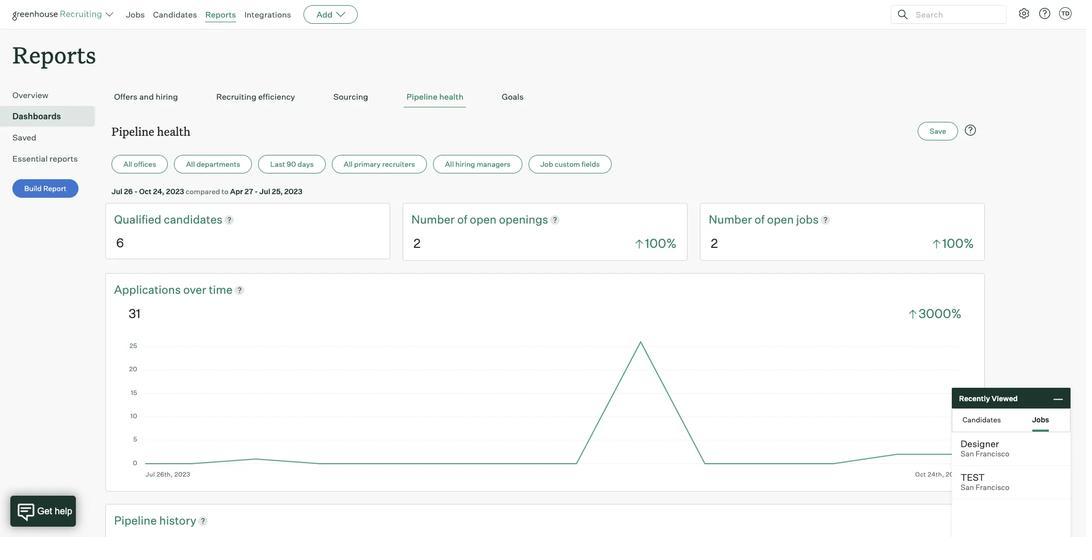 Task type: describe. For each thing, give the bounding box(es) containing it.
sourcing
[[333, 91, 368, 102]]

integrations
[[244, 9, 291, 20]]

2 for jobs
[[711, 236, 718, 251]]

compared
[[186, 187, 220, 196]]

francisco for test
[[976, 483, 1010, 492]]

test
[[961, 471, 985, 483]]

applications
[[114, 282, 181, 296]]

td button
[[1060, 7, 1072, 20]]

all departments
[[186, 160, 240, 168]]

1 - from the left
[[134, 187, 138, 196]]

offers
[[114, 91, 137, 102]]

overview link
[[12, 89, 91, 101]]

efficiency
[[258, 91, 295, 102]]

of for jobs
[[755, 212, 765, 226]]

all for all offices
[[123, 160, 132, 168]]

viewed
[[992, 394, 1018, 403]]

history
[[159, 513, 196, 527]]

2 - from the left
[[255, 187, 258, 196]]

last
[[270, 160, 285, 168]]

candidates link
[[164, 212, 223, 228]]

designer san francisco
[[961, 438, 1010, 459]]

0 vertical spatial candidates
[[153, 9, 197, 20]]

to
[[222, 187, 229, 196]]

all primary recruiters button
[[332, 155, 427, 174]]

1 vertical spatial reports
[[12, 39, 96, 70]]

jobs link
[[797, 212, 819, 228]]

26
[[124, 187, 133, 196]]

all hiring managers button
[[433, 155, 523, 174]]

and
[[139, 91, 154, 102]]

pipeline health inside button
[[407, 91, 464, 102]]

qualified link
[[114, 212, 164, 228]]

0 horizontal spatial hiring
[[156, 91, 178, 102]]

0 vertical spatial jobs
[[126, 9, 145, 20]]

27
[[245, 187, 253, 196]]

number for openings
[[412, 212, 455, 226]]

31
[[129, 306, 141, 321]]

report
[[43, 184, 66, 193]]

td
[[1062, 10, 1070, 17]]

essential reports link
[[12, 152, 91, 165]]

openings
[[499, 212, 548, 226]]

openings link
[[499, 212, 548, 228]]

candidates inside 'tab list'
[[963, 415, 1001, 424]]

jobs link
[[126, 9, 145, 20]]

job custom fields button
[[529, 155, 612, 174]]

recruiting efficiency button
[[214, 86, 298, 108]]

all offices
[[123, 160, 156, 168]]

pipeline link
[[114, 513, 159, 529]]

all for all departments
[[186, 160, 195, 168]]

all offices button
[[112, 155, 168, 174]]

departments
[[197, 160, 240, 168]]

offices
[[134, 160, 156, 168]]

integrations link
[[244, 9, 291, 20]]

history link
[[159, 513, 196, 529]]

candidates link
[[153, 9, 197, 20]]

qualified
[[114, 212, 164, 226]]

number link for jobs
[[709, 212, 755, 228]]

of for openings
[[457, 212, 467, 226]]

open for openings
[[470, 212, 497, 226]]

all for all primary recruiters
[[344, 160, 353, 168]]

oct
[[139, 187, 152, 196]]

2 jul from the left
[[260, 187, 270, 196]]

offers and hiring button
[[112, 86, 181, 108]]

over link
[[183, 282, 209, 298]]

applications over
[[114, 282, 209, 296]]

goals
[[502, 91, 524, 102]]

san for test
[[961, 483, 974, 492]]

custom
[[555, 160, 580, 168]]

health inside button
[[439, 91, 464, 102]]

configure image
[[1018, 7, 1031, 20]]

jul 26 - oct 24, 2023 compared to apr 27 - jul 25, 2023
[[112, 187, 303, 196]]

recently
[[959, 394, 990, 403]]

dashboards
[[12, 111, 61, 121]]

reports
[[49, 153, 78, 164]]

overview
[[12, 90, 48, 100]]

time link
[[209, 282, 233, 298]]

0 horizontal spatial health
[[157, 124, 191, 139]]

san for designer
[[961, 449, 974, 459]]



Task type: vqa. For each thing, say whether or not it's contained in the screenshot.
Cookies.
no



Task type: locate. For each thing, give the bounding box(es) containing it.
25,
[[272, 187, 283, 196]]

recently viewed
[[959, 394, 1018, 403]]

last 90 days
[[270, 160, 314, 168]]

pipeline health button
[[404, 86, 466, 108]]

1 vertical spatial pipeline health
[[112, 124, 191, 139]]

managers
[[477, 160, 511, 168]]

2 2023 from the left
[[284, 187, 303, 196]]

2 number from the left
[[709, 212, 752, 226]]

Search text field
[[913, 7, 997, 22]]

0 vertical spatial francisco
[[976, 449, 1010, 459]]

pipeline
[[407, 91, 438, 102], [112, 124, 154, 139], [114, 513, 159, 527]]

test san francisco
[[961, 471, 1010, 492]]

primary
[[354, 160, 381, 168]]

0 horizontal spatial pipeline health
[[112, 124, 191, 139]]

- right 27
[[255, 187, 258, 196]]

francisco for designer
[[976, 449, 1010, 459]]

francisco inside test san francisco
[[976, 483, 1010, 492]]

0 horizontal spatial 2
[[414, 236, 421, 251]]

san up the test
[[961, 449, 974, 459]]

francisco inside designer san francisco
[[976, 449, 1010, 459]]

3 all from the left
[[344, 160, 353, 168]]

100% for openings
[[645, 236, 677, 251]]

1 vertical spatial francisco
[[976, 483, 1010, 492]]

2 of link from the left
[[755, 212, 767, 228]]

2 san from the top
[[961, 483, 974, 492]]

tab list containing candidates
[[953, 409, 1070, 432]]

1 vertical spatial tab list
[[953, 409, 1070, 432]]

0 horizontal spatial number link
[[412, 212, 457, 228]]

1 horizontal spatial of
[[755, 212, 765, 226]]

build report button
[[12, 179, 78, 198]]

0 horizontal spatial candidates
[[153, 9, 197, 20]]

1 horizontal spatial of link
[[755, 212, 767, 228]]

all primary recruiters
[[344, 160, 415, 168]]

0 horizontal spatial 2023
[[166, 187, 184, 196]]

1 horizontal spatial 100%
[[943, 236, 974, 251]]

1 horizontal spatial candidates
[[963, 415, 1001, 424]]

all left managers
[[445, 160, 454, 168]]

hiring
[[156, 91, 178, 102], [456, 160, 475, 168]]

greenhouse recruiting image
[[12, 8, 105, 21]]

san
[[961, 449, 974, 459], [961, 483, 974, 492]]

number of open
[[412, 212, 499, 226], [709, 212, 797, 226]]

0 horizontal spatial number
[[412, 212, 455, 226]]

number link for openings
[[412, 212, 457, 228]]

francisco
[[976, 449, 1010, 459], [976, 483, 1010, 492]]

td button
[[1058, 5, 1074, 22]]

1 of link from the left
[[457, 212, 470, 228]]

1 vertical spatial pipeline
[[112, 124, 154, 139]]

save
[[930, 127, 946, 135]]

san down designer san francisco
[[961, 483, 974, 492]]

1 2 from the left
[[414, 236, 421, 251]]

0 horizontal spatial jul
[[112, 187, 122, 196]]

1 horizontal spatial pipeline health
[[407, 91, 464, 102]]

1 number of open from the left
[[412, 212, 499, 226]]

2 2 from the left
[[711, 236, 718, 251]]

0 vertical spatial pipeline
[[407, 91, 438, 102]]

0 vertical spatial health
[[439, 91, 464, 102]]

job custom fields
[[541, 160, 600, 168]]

health
[[439, 91, 464, 102], [157, 124, 191, 139]]

0 horizontal spatial of link
[[457, 212, 470, 228]]

xychart image
[[129, 339, 962, 478]]

1 vertical spatial health
[[157, 124, 191, 139]]

number for jobs
[[709, 212, 752, 226]]

of link for jobs
[[755, 212, 767, 228]]

24,
[[153, 187, 165, 196]]

1 horizontal spatial number of open
[[709, 212, 797, 226]]

hiring left managers
[[456, 160, 475, 168]]

hiring right and
[[156, 91, 178, 102]]

save button
[[918, 122, 958, 141]]

1 horizontal spatial jobs
[[1032, 415, 1050, 424]]

over
[[183, 282, 206, 296]]

open left openings
[[470, 212, 497, 226]]

1 horizontal spatial hiring
[[456, 160, 475, 168]]

reports link
[[205, 9, 236, 20]]

2 francisco from the top
[[976, 483, 1010, 492]]

of link for openings
[[457, 212, 470, 228]]

goals button
[[499, 86, 526, 108]]

2 number of open from the left
[[709, 212, 797, 226]]

1 horizontal spatial 2
[[711, 236, 718, 251]]

all hiring managers
[[445, 160, 511, 168]]

candidates right jobs link
[[153, 9, 197, 20]]

1 open link from the left
[[470, 212, 499, 228]]

- right 26
[[134, 187, 138, 196]]

0 horizontal spatial reports
[[12, 39, 96, 70]]

open link
[[470, 212, 499, 228], [767, 212, 797, 228]]

0 vertical spatial pipeline health
[[407, 91, 464, 102]]

1 100% from the left
[[645, 236, 677, 251]]

0 vertical spatial tab list
[[112, 86, 979, 108]]

francisco down designer san francisco
[[976, 483, 1010, 492]]

2023 right the 24,
[[166, 187, 184, 196]]

2023 right 25,
[[284, 187, 303, 196]]

open left jobs
[[767, 212, 794, 226]]

all left departments
[[186, 160, 195, 168]]

saved link
[[12, 131, 91, 144]]

build
[[24, 184, 42, 193]]

tab list
[[112, 86, 979, 108], [953, 409, 1070, 432]]

open
[[470, 212, 497, 226], [767, 212, 794, 226]]

offers and hiring
[[114, 91, 178, 102]]

candidates
[[153, 9, 197, 20], [963, 415, 1001, 424]]

4 all from the left
[[445, 160, 454, 168]]

add
[[317, 9, 333, 20]]

0 horizontal spatial -
[[134, 187, 138, 196]]

san inside designer san francisco
[[961, 449, 974, 459]]

add button
[[304, 5, 358, 24]]

faq image
[[965, 124, 977, 136]]

open link for jobs
[[767, 212, 797, 228]]

essential
[[12, 153, 48, 164]]

1 horizontal spatial open
[[767, 212, 794, 226]]

jul left 25,
[[260, 187, 270, 196]]

90
[[287, 160, 296, 168]]

100% for jobs
[[943, 236, 974, 251]]

1 vertical spatial hiring
[[456, 160, 475, 168]]

pipeline health
[[407, 91, 464, 102], [112, 124, 191, 139]]

san inside test san francisco
[[961, 483, 974, 492]]

jobs
[[797, 212, 819, 226]]

reports down greenhouse recruiting image
[[12, 39, 96, 70]]

1 horizontal spatial open link
[[767, 212, 797, 228]]

0 vertical spatial hiring
[[156, 91, 178, 102]]

0 horizontal spatial jobs
[[126, 9, 145, 20]]

1 vertical spatial san
[[961, 483, 974, 492]]

pipeline inside button
[[407, 91, 438, 102]]

0 horizontal spatial of
[[457, 212, 467, 226]]

open for jobs
[[767, 212, 794, 226]]

build report
[[24, 184, 66, 193]]

1 horizontal spatial number link
[[709, 212, 755, 228]]

1 horizontal spatial health
[[439, 91, 464, 102]]

0 horizontal spatial open link
[[470, 212, 499, 228]]

1 san from the top
[[961, 449, 974, 459]]

essential reports
[[12, 153, 78, 164]]

number of open for jobs
[[709, 212, 797, 226]]

2 all from the left
[[186, 160, 195, 168]]

6
[[116, 235, 124, 250]]

1 horizontal spatial reports
[[205, 9, 236, 20]]

1 horizontal spatial jul
[[260, 187, 270, 196]]

2 of from the left
[[755, 212, 765, 226]]

saved
[[12, 132, 36, 143]]

0 horizontal spatial open
[[470, 212, 497, 226]]

dashboards link
[[12, 110, 91, 122]]

0 horizontal spatial number of open
[[412, 212, 499, 226]]

1 all from the left
[[123, 160, 132, 168]]

candidates down recently viewed
[[963, 415, 1001, 424]]

candidates
[[164, 212, 223, 226]]

3000%
[[919, 306, 962, 321]]

1 francisco from the top
[[976, 449, 1010, 459]]

all departments button
[[174, 155, 252, 174]]

2 open link from the left
[[767, 212, 797, 228]]

1 vertical spatial candidates
[[963, 415, 1001, 424]]

0 horizontal spatial 100%
[[645, 236, 677, 251]]

all
[[123, 160, 132, 168], [186, 160, 195, 168], [344, 160, 353, 168], [445, 160, 454, 168]]

0 vertical spatial reports
[[205, 9, 236, 20]]

2 vertical spatial pipeline
[[114, 513, 159, 527]]

applications link
[[114, 282, 183, 298]]

-
[[134, 187, 138, 196], [255, 187, 258, 196]]

days
[[298, 160, 314, 168]]

apr
[[230, 187, 243, 196]]

time
[[209, 282, 233, 296]]

1 horizontal spatial -
[[255, 187, 258, 196]]

2
[[414, 236, 421, 251], [711, 236, 718, 251]]

1 jul from the left
[[112, 187, 122, 196]]

reports right candidates link
[[205, 9, 236, 20]]

reports
[[205, 9, 236, 20], [12, 39, 96, 70]]

1 open from the left
[[470, 212, 497, 226]]

all inside "button"
[[344, 160, 353, 168]]

recruiters
[[382, 160, 415, 168]]

last 90 days button
[[258, 155, 326, 174]]

2 number link from the left
[[709, 212, 755, 228]]

recruiting efficiency
[[216, 91, 295, 102]]

fields
[[582, 160, 600, 168]]

1 number from the left
[[412, 212, 455, 226]]

of link
[[457, 212, 470, 228], [755, 212, 767, 228]]

francisco up test san francisco
[[976, 449, 1010, 459]]

0 vertical spatial san
[[961, 449, 974, 459]]

all for all hiring managers
[[445, 160, 454, 168]]

sourcing button
[[331, 86, 371, 108]]

1 number link from the left
[[412, 212, 457, 228]]

100%
[[645, 236, 677, 251], [943, 236, 974, 251]]

jul left 26
[[112, 187, 122, 196]]

1 vertical spatial jobs
[[1032, 415, 1050, 424]]

all left offices
[[123, 160, 132, 168]]

1 horizontal spatial number
[[709, 212, 752, 226]]

designer
[[961, 438, 999, 449]]

job
[[541, 160, 553, 168]]

number link
[[412, 212, 457, 228], [709, 212, 755, 228]]

2 100% from the left
[[943, 236, 974, 251]]

1 2023 from the left
[[166, 187, 184, 196]]

number of open for openings
[[412, 212, 499, 226]]

2 for openings
[[414, 236, 421, 251]]

2 open from the left
[[767, 212, 794, 226]]

1 horizontal spatial 2023
[[284, 187, 303, 196]]

all left primary
[[344, 160, 353, 168]]

recruiting
[[216, 91, 256, 102]]

tab list containing offers and hiring
[[112, 86, 979, 108]]

open link for openings
[[470, 212, 499, 228]]

1 of from the left
[[457, 212, 467, 226]]



